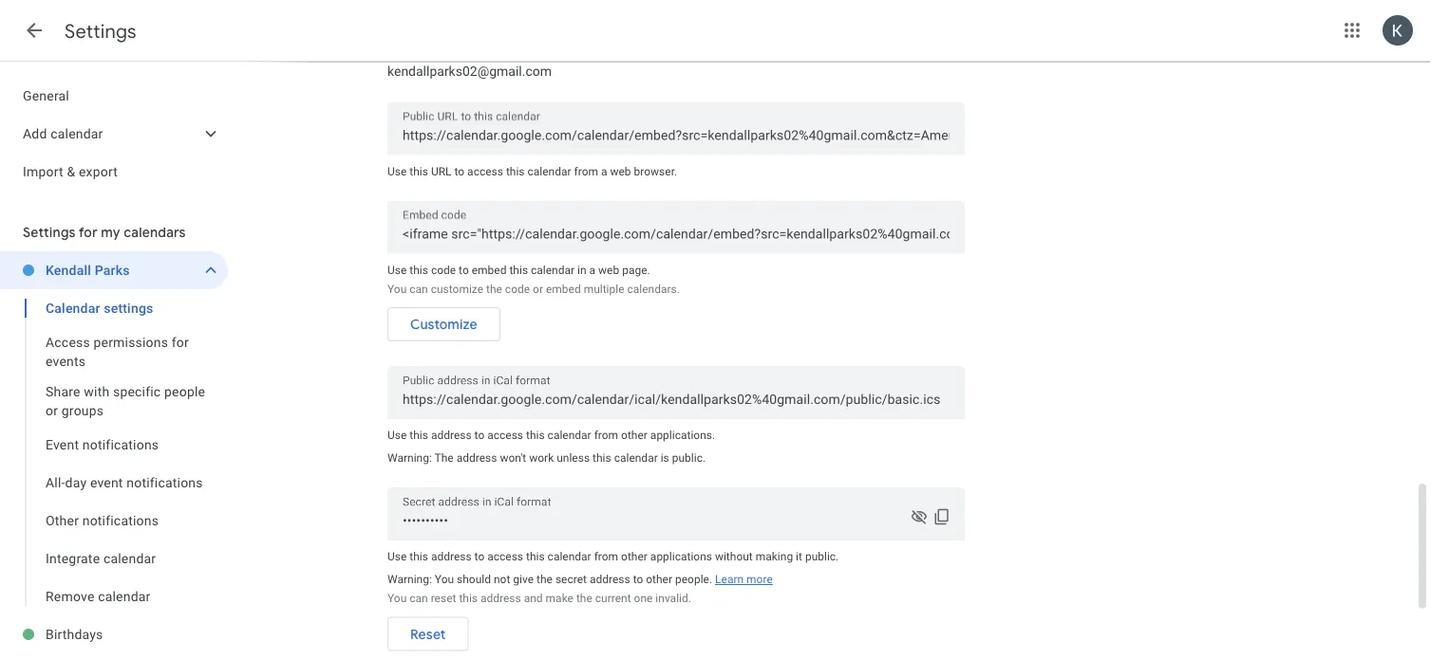 Task type: vqa. For each thing, say whether or not it's contained in the screenshot.
Christmas Eve
no



Task type: locate. For each thing, give the bounding box(es) containing it.
other left applications.
[[621, 429, 647, 443]]

1 vertical spatial embed
[[546, 282, 581, 296]]

notifications up 'all-day event notifications'
[[82, 437, 159, 453]]

general
[[23, 88, 69, 104]]

can
[[410, 282, 428, 296], [410, 593, 428, 606]]

public. down applications.
[[672, 452, 706, 465]]

1 horizontal spatial for
[[172, 335, 189, 350]]

the
[[434, 452, 454, 465]]

1 vertical spatial warning:
[[387, 574, 432, 587]]

embed up customize
[[472, 264, 507, 277]]

0 horizontal spatial the
[[486, 282, 502, 296]]

4 use from the top
[[387, 551, 407, 564]]

can left reset
[[410, 593, 428, 606]]

notifications down 'all-day event notifications'
[[82, 513, 159, 529]]

other notifications
[[46, 513, 159, 529]]

0 vertical spatial code
[[431, 264, 456, 277]]

calendar inside tree
[[46, 301, 100, 316]]

use inside use this address to access this calendar from other applications. warning: the address won't work unless this calendar is public.
[[387, 429, 407, 443]]

address
[[431, 429, 472, 443], [456, 452, 497, 465], [431, 551, 472, 564], [590, 574, 630, 587], [480, 593, 521, 606]]

making
[[756, 551, 793, 564]]

import
[[23, 164, 63, 179]]

access permissions for events
[[46, 335, 189, 369]]

None text field
[[403, 387, 950, 413], [403, 508, 950, 535], [403, 387, 950, 413], [403, 508, 950, 535]]

specific
[[113, 384, 161, 400]]

other
[[621, 429, 647, 443], [621, 551, 647, 564], [646, 574, 672, 587]]

to inside use this address to access this calendar from other applications. warning: the address won't work unless this calendar is public.
[[474, 429, 485, 443]]

1 vertical spatial a
[[589, 264, 595, 277]]

access
[[467, 165, 503, 178], [487, 429, 523, 443], [487, 551, 523, 564]]

public.
[[672, 452, 706, 465], [805, 551, 839, 564]]

0 vertical spatial or
[[533, 282, 543, 296]]

0 vertical spatial a
[[601, 165, 607, 178]]

learn
[[715, 574, 744, 587]]

embed down in
[[546, 282, 581, 296]]

use this address to access this calendar from other applications. warning: the address won't work unless this calendar is public.
[[387, 429, 715, 465]]

0 vertical spatial you
[[387, 282, 407, 296]]

should
[[457, 574, 491, 587]]

settings up kendall
[[23, 224, 76, 241]]

0 horizontal spatial calendar
[[46, 301, 100, 316]]

url
[[431, 165, 452, 178]]

for right permissions
[[172, 335, 189, 350]]

2 vertical spatial notifications
[[82, 513, 159, 529]]

1 vertical spatial from
[[594, 429, 618, 443]]

you up reset
[[435, 574, 454, 587]]

web up multiple
[[598, 264, 619, 277]]

2 vertical spatial access
[[487, 551, 523, 564]]

calendar inside calendar id kendallparks02@gmail.com
[[387, 50, 433, 64]]

you left reset
[[387, 593, 407, 606]]

a left browser.
[[601, 165, 607, 178]]

0 horizontal spatial public.
[[672, 452, 706, 465]]

0 vertical spatial for
[[79, 224, 98, 241]]

a for from
[[601, 165, 607, 178]]

0 vertical spatial access
[[467, 165, 503, 178]]

kendall
[[46, 263, 91, 278]]

the down use this code to embed this calendar in a web page.
[[486, 282, 502, 296]]

kendall parks
[[46, 263, 130, 278]]

0 vertical spatial calendar
[[387, 50, 433, 64]]

access inside use this address to access this calendar from other applications. warning: the address won't work unless this calendar is public.
[[487, 429, 523, 443]]

other for applications.
[[621, 429, 647, 443]]

web for browser.
[[610, 165, 631, 178]]

page.
[[622, 264, 650, 277]]

warning: left the
[[387, 452, 432, 465]]

1 vertical spatial public.
[[805, 551, 839, 564]]

calendar up access
[[46, 301, 100, 316]]

to
[[454, 165, 464, 178], [459, 264, 469, 277], [474, 429, 485, 443], [474, 551, 485, 564], [633, 574, 643, 587]]

0 horizontal spatial or
[[46, 403, 58, 419]]

use for use this url to access this calendar from a web browser.
[[387, 165, 407, 178]]

2 vertical spatial you
[[387, 593, 407, 606]]

calendar inside the use this address to access this calendar from other applications without making it public. warning: you should not give the secret address to other people. learn more
[[548, 551, 591, 564]]

group
[[0, 290, 228, 616]]

with
[[84, 384, 110, 400]]

settings for my calendars
[[23, 224, 186, 241]]

calendar left id on the top of page
[[387, 50, 433, 64]]

you for reset
[[387, 593, 407, 606]]

multiple
[[584, 282, 624, 296]]

warning:
[[387, 452, 432, 465], [387, 574, 432, 587]]

1 vertical spatial calendar
[[46, 301, 100, 316]]

0 horizontal spatial a
[[589, 264, 595, 277]]

1 vertical spatial other
[[621, 551, 647, 564]]

reset button
[[387, 612, 469, 658]]

my
[[101, 224, 120, 241]]

warning: up reset
[[387, 574, 432, 587]]

0 vertical spatial public.
[[672, 452, 706, 465]]

other inside use this address to access this calendar from other applications. warning: the address won't work unless this calendar is public.
[[621, 429, 647, 443]]

use inside the use this address to access this calendar from other applications without making it public. warning: you should not give the secret address to other people. learn more
[[387, 551, 407, 564]]

use for use this code to embed this calendar in a web page.
[[387, 264, 407, 277]]

2 horizontal spatial the
[[576, 593, 592, 606]]

from left browser.
[[574, 165, 598, 178]]

access up the won't
[[487, 429, 523, 443]]

invalid.
[[656, 593, 691, 606]]

go back image
[[23, 19, 46, 42]]

access for use this url to access this calendar from a web browser.
[[467, 165, 503, 178]]

1 use from the top
[[387, 165, 407, 178]]

unless
[[557, 452, 590, 465]]

1 vertical spatial code
[[505, 282, 530, 296]]

2 can from the top
[[410, 593, 428, 606]]

settings
[[65, 19, 136, 43], [23, 224, 76, 241]]

web left browser.
[[610, 165, 631, 178]]

can for customize
[[410, 282, 428, 296]]

1 vertical spatial you
[[435, 574, 454, 587]]

other
[[46, 513, 79, 529]]

None text field
[[403, 122, 950, 149], [403, 221, 950, 248], [403, 122, 950, 149], [403, 221, 950, 248]]

0 vertical spatial settings
[[65, 19, 136, 43]]

1 vertical spatial web
[[598, 264, 619, 277]]

calendar for calendar id kendallparks02@gmail.com
[[387, 50, 433, 64]]

kendall parks tree item
[[0, 252, 228, 290]]

code
[[431, 264, 456, 277], [505, 282, 530, 296]]

0 vertical spatial embed
[[472, 264, 507, 277]]

use
[[387, 165, 407, 178], [387, 264, 407, 277], [387, 429, 407, 443], [387, 551, 407, 564]]

tree
[[0, 77, 228, 191]]

code up customize
[[431, 264, 456, 277]]

the
[[486, 282, 502, 296], [537, 574, 553, 587], [576, 593, 592, 606]]

secret
[[555, 574, 587, 587]]

1 horizontal spatial the
[[537, 574, 553, 587]]

0 vertical spatial other
[[621, 429, 647, 443]]

web
[[610, 165, 631, 178], [598, 264, 619, 277]]

for left my
[[79, 224, 98, 241]]

address up should
[[431, 551, 472, 564]]

a right in
[[589, 264, 595, 277]]

0 vertical spatial warning:
[[387, 452, 432, 465]]

warning: inside use this address to access this calendar from other applications. warning: the address won't work unless this calendar is public.
[[387, 452, 432, 465]]

2 warning: from the top
[[387, 574, 432, 587]]

kendallparks02@gmail.com
[[387, 64, 552, 79]]

without
[[715, 551, 753, 564]]

1 vertical spatial settings
[[23, 224, 76, 241]]

the down secret
[[576, 593, 592, 606]]

access up the not on the bottom
[[487, 551, 523, 564]]

notifications right "event"
[[127, 475, 203, 491]]

or
[[533, 282, 543, 296], [46, 403, 58, 419]]

0 horizontal spatial code
[[431, 264, 456, 277]]

embed
[[472, 264, 507, 277], [546, 282, 581, 296]]

other up invalid.
[[646, 574, 672, 587]]

1 horizontal spatial embed
[[546, 282, 581, 296]]

from up current at bottom left
[[594, 551, 618, 564]]

1 horizontal spatial calendar
[[387, 50, 433, 64]]

add calendar
[[23, 126, 103, 141]]

from inside the use this address to access this calendar from other applications without making it public. warning: you should not give the secret address to other people. learn more
[[594, 551, 618, 564]]

use this address to access this calendar from other applications without making it public. warning: you should not give the secret address to other people. learn more
[[387, 551, 839, 587]]

address right the
[[456, 452, 497, 465]]

people
[[164, 384, 205, 400]]

from left applications.
[[594, 429, 618, 443]]

access right the url
[[467, 165, 503, 178]]

1 vertical spatial access
[[487, 429, 523, 443]]

tree containing general
[[0, 77, 228, 191]]

3 use from the top
[[387, 429, 407, 443]]

2 use from the top
[[387, 264, 407, 277]]

settings right go back image
[[65, 19, 136, 43]]

0 vertical spatial web
[[610, 165, 631, 178]]

or down share
[[46, 403, 58, 419]]

code down use this code to embed this calendar in a web page.
[[505, 282, 530, 296]]

to for use this address to access this calendar from other applications without making it public. warning: you should not give the secret address to other people. learn more
[[474, 551, 485, 564]]

day
[[65, 475, 87, 491]]

notifications
[[82, 437, 159, 453], [127, 475, 203, 491], [82, 513, 159, 529]]

1 vertical spatial or
[[46, 403, 58, 419]]

1 horizontal spatial public.
[[805, 551, 839, 564]]

import & export
[[23, 164, 118, 179]]

access for use this address to access this calendar from other applications without making it public. warning: you should not give the secret address to other people. learn more
[[487, 551, 523, 564]]

a
[[601, 165, 607, 178], [589, 264, 595, 277]]

0 vertical spatial from
[[574, 165, 598, 178]]

0 vertical spatial notifications
[[82, 437, 159, 453]]

access inside the use this address to access this calendar from other applications without making it public. warning: you should not give the secret address to other people. learn more
[[487, 551, 523, 564]]

you left customize
[[387, 282, 407, 296]]

address up current at bottom left
[[590, 574, 630, 587]]

public. right 'it'
[[805, 551, 839, 564]]

calendar
[[51, 126, 103, 141], [527, 165, 571, 178], [531, 264, 575, 277], [548, 429, 591, 443], [614, 452, 658, 465], [548, 551, 591, 564], [103, 551, 156, 567], [98, 589, 151, 605]]

1 vertical spatial the
[[537, 574, 553, 587]]

web for page.
[[598, 264, 619, 277]]

1 horizontal spatial or
[[533, 282, 543, 296]]

0 horizontal spatial embed
[[472, 264, 507, 277]]

more
[[746, 574, 773, 587]]

0 vertical spatial can
[[410, 282, 428, 296]]

1 vertical spatial for
[[172, 335, 189, 350]]

from inside use this address to access this calendar from other applications. warning: the address won't work unless this calendar is public.
[[594, 429, 618, 443]]

event
[[90, 475, 123, 491]]

make
[[546, 593, 574, 606]]

birthdays link
[[46, 616, 228, 654]]

share with specific people or groups
[[46, 384, 205, 419]]

calendar
[[387, 50, 433, 64], [46, 301, 100, 316]]

1 horizontal spatial a
[[601, 165, 607, 178]]

use for use this address to access this calendar from other applications. warning: the address won't work unless this calendar is public.
[[387, 429, 407, 443]]

settings for settings
[[65, 19, 136, 43]]

can left customize
[[410, 282, 428, 296]]

notifications for event notifications
[[82, 437, 159, 453]]

2 vertical spatial from
[[594, 551, 618, 564]]

1 can from the top
[[410, 282, 428, 296]]

from for web
[[574, 165, 598, 178]]

other up one
[[621, 551, 647, 564]]

or down use this code to embed this calendar in a web page.
[[533, 282, 543, 296]]

from
[[574, 165, 598, 178], [594, 429, 618, 443], [594, 551, 618, 564]]

this
[[410, 165, 428, 178], [506, 165, 525, 178], [410, 264, 428, 277], [509, 264, 528, 277], [410, 429, 428, 443], [526, 429, 545, 443], [593, 452, 611, 465], [410, 551, 428, 564], [526, 551, 545, 564], [459, 593, 478, 606]]

event notifications
[[46, 437, 159, 453]]

the up you can reset this address and make the current one invalid.
[[537, 574, 553, 587]]

1 warning: from the top
[[387, 452, 432, 465]]

for
[[79, 224, 98, 241], [172, 335, 189, 350]]

1 vertical spatial can
[[410, 593, 428, 606]]



Task type: describe. For each thing, give the bounding box(es) containing it.
settings heading
[[65, 19, 136, 43]]

public. inside the use this address to access this calendar from other applications without making it public. warning: you should not give the secret address to other people. learn more
[[805, 551, 839, 564]]

groups
[[62, 403, 104, 419]]

customize
[[410, 316, 477, 333]]

calendar settings
[[46, 301, 153, 316]]

customize
[[431, 282, 483, 296]]

remove
[[46, 589, 94, 605]]

share
[[46, 384, 80, 400]]

use for use this address to access this calendar from other applications without making it public. warning: you should not give the secret address to other people. learn more
[[387, 551, 407, 564]]

event
[[46, 437, 79, 453]]

you inside the use this address to access this calendar from other applications without making it public. warning: you should not give the secret address to other people. learn more
[[435, 574, 454, 587]]

parks
[[95, 263, 130, 278]]

address up the
[[431, 429, 472, 443]]

calendars.
[[627, 282, 680, 296]]

and
[[524, 593, 543, 606]]

current
[[595, 593, 631, 606]]

birthdays
[[46, 627, 103, 643]]

a for in
[[589, 264, 595, 277]]

other for applications
[[621, 551, 647, 564]]

use this url to access this calendar from a web browser.
[[387, 165, 677, 178]]

applications.
[[650, 429, 715, 443]]

calendar for calendar settings
[[46, 301, 100, 316]]

0 horizontal spatial for
[[79, 224, 98, 241]]

2 vertical spatial the
[[576, 593, 592, 606]]

address down the not on the bottom
[[480, 593, 521, 606]]

it
[[796, 551, 802, 564]]

add
[[23, 126, 47, 141]]

browser.
[[634, 165, 677, 178]]

not
[[494, 574, 510, 587]]

in
[[577, 264, 586, 277]]

can for reset
[[410, 593, 428, 606]]

won't
[[500, 452, 526, 465]]

export
[[79, 164, 118, 179]]

public. inside use this address to access this calendar from other applications. warning: the address won't work unless this calendar is public.
[[672, 452, 706, 465]]

people.
[[675, 574, 712, 587]]

2 vertical spatial other
[[646, 574, 672, 587]]

give
[[513, 574, 534, 587]]

reset
[[431, 593, 456, 606]]

settings for my calendars tree
[[0, 252, 228, 660]]

use this code to embed this calendar in a web page.
[[387, 264, 650, 277]]

birthdays tree item
[[0, 616, 228, 654]]

you can customize the code or embed multiple calendars.
[[387, 282, 680, 296]]

0 vertical spatial the
[[486, 282, 502, 296]]

from for applications
[[594, 551, 618, 564]]

access for use this address to access this calendar from other applications. warning: the address won't work unless this calendar is public.
[[487, 429, 523, 443]]

permissions
[[94, 335, 168, 350]]

to for use this url to access this calendar from a web browser.
[[454, 165, 464, 178]]

all-day event notifications
[[46, 475, 203, 491]]

notifications for other notifications
[[82, 513, 159, 529]]

applications
[[650, 551, 712, 564]]

from for applications.
[[594, 429, 618, 443]]

warning: inside the use this address to access this calendar from other applications without making it public. warning: you should not give the secret address to other people. learn more
[[387, 574, 432, 587]]

the inside the use this address to access this calendar from other applications without making it public. warning: you should not give the secret address to other people. learn more
[[537, 574, 553, 587]]

remove calendar
[[46, 589, 151, 605]]

one
[[634, 593, 653, 606]]

1 vertical spatial notifications
[[127, 475, 203, 491]]

all-
[[46, 475, 65, 491]]

events
[[46, 354, 86, 369]]

you for customize
[[387, 282, 407, 296]]

integrate calendar
[[46, 551, 156, 567]]

reset
[[410, 626, 446, 643]]

you can reset this address and make the current one invalid.
[[387, 593, 691, 606]]

work
[[529, 452, 554, 465]]

for inside access permissions for events
[[172, 335, 189, 350]]

integrate
[[46, 551, 100, 567]]

learn more link
[[715, 574, 773, 587]]

to for use this code to embed this calendar in a web page.
[[459, 264, 469, 277]]

or inside share with specific people or groups
[[46, 403, 58, 419]]

to for use this address to access this calendar from other applications. warning: the address won't work unless this calendar is public.
[[474, 429, 485, 443]]

settings for settings for my calendars
[[23, 224, 76, 241]]

calendar id kendallparks02@gmail.com
[[387, 50, 552, 79]]

calendars
[[124, 224, 186, 241]]

1 horizontal spatial code
[[505, 282, 530, 296]]

group containing calendar settings
[[0, 290, 228, 616]]

&
[[67, 164, 75, 179]]

settings
[[104, 301, 153, 316]]

access
[[46, 335, 90, 350]]

id
[[435, 50, 446, 64]]

is
[[661, 452, 669, 465]]



